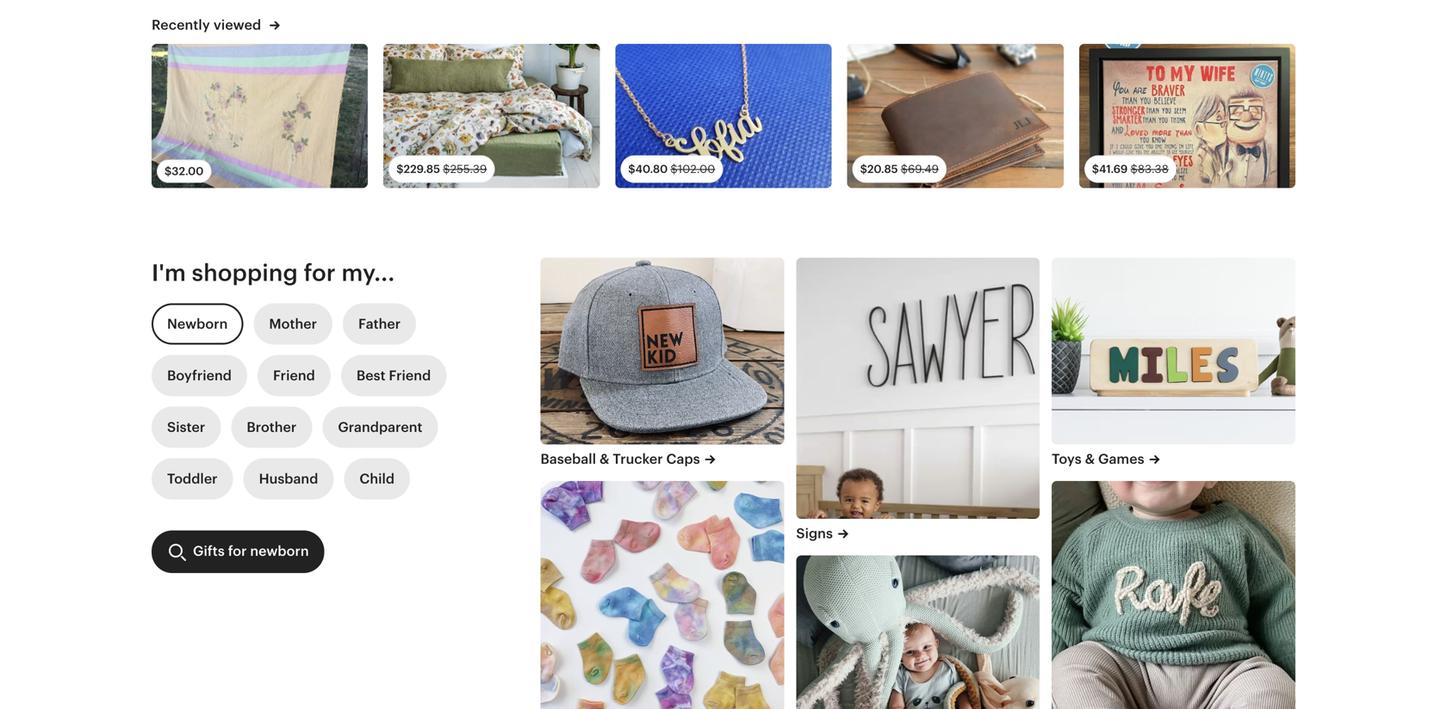 Task type: vqa. For each thing, say whether or not it's contained in the screenshot.
the leftmost the shop now
no



Task type: describe. For each thing, give the bounding box(es) containing it.
recently viewed link
[[152, 16, 280, 34]]

trucker
[[613, 452, 663, 467]]

my...
[[341, 260, 395, 286]]

255.39
[[450, 163, 487, 176]]

0 horizontal spatial for
[[228, 544, 247, 559]]

over the crib wood letters for nursery, large modern wood letters image
[[796, 258, 1040, 520]]

baseball & trucker caps link
[[540, 450, 784, 469]]

best
[[356, 368, 385, 384]]

83.38
[[1138, 163, 1169, 176]]

recently
[[152, 17, 210, 33]]

i'm
[[152, 260, 186, 286]]

father
[[358, 317, 401, 332]]

2 friend from the left
[[389, 368, 431, 384]]

20.85
[[867, 163, 898, 176]]

sister
[[167, 420, 205, 435]]

toys
[[1052, 452, 1082, 467]]

newborn
[[167, 317, 228, 332]]

name puzzle for toddlers, personalized christmas gift for kids, toddler wood toy, first birthday gift, custom name puzzle, puzzle for kids image
[[1052, 258, 1295, 445]]

quilt project birds embroidered 1950 pastel image
[[152, 44, 368, 188]]

signs
[[796, 526, 833, 542]]

40.80
[[635, 163, 668, 176]]

& for baseball
[[599, 452, 609, 467]]

to my wife | to my wife gift image
[[1079, 44, 1295, 188]]

best friend
[[356, 368, 431, 384]]

mushroom linen bedding. 3 piece duvet set. unique vintage mushroom print fabric. king, queen, twin, full, double. forest linen bedding set image
[[383, 44, 600, 188]]

$ 40.80 $ 102.00
[[628, 163, 715, 176]]



Task type: locate. For each thing, give the bounding box(es) containing it.
games
[[1098, 452, 1144, 467]]

organic cotton baby socks | hand-dyed | tie dye | baby clothes | baby shower gifts | new baby gift | baby girl clothes | baby boy clothes image
[[540, 482, 784, 710]]

personalized leather mens wallet, christmas gift for boyfriend, him, husband, father, dad, handwriting engraved custom anniversary wallet image
[[847, 44, 1064, 188]]

102.00
[[678, 163, 715, 176]]

for left my...
[[304, 260, 336, 286]]

toddler
[[167, 472, 218, 487]]

custom name necklace , dainty name necklace , personalized jewelry , personalized name necklace , silver name necklace , name necklace gold image
[[615, 44, 832, 188]]

& for toys
[[1085, 452, 1095, 467]]

baby kids hat snapback, new kid toddler youth adult cap, first day school, back to school, new baby pregnancy announcement, pregnancy reveal image
[[540, 258, 784, 445]]

0 horizontal spatial friend
[[273, 368, 315, 384]]

gifts
[[193, 544, 225, 559]]

1 horizontal spatial friend
[[389, 368, 431, 384]]

&
[[599, 452, 609, 467], [1085, 452, 1095, 467]]

1 friend from the left
[[273, 368, 315, 384]]

friend down mother
[[273, 368, 315, 384]]

boyfriend
[[167, 368, 232, 384]]

child
[[360, 472, 395, 487]]

0 vertical spatial for
[[304, 260, 336, 286]]

1 vertical spatial for
[[228, 544, 247, 559]]

shopping
[[192, 260, 298, 286]]

viewed
[[213, 17, 261, 33]]

grandparent
[[338, 420, 422, 435]]

toys & games link
[[1052, 450, 1295, 469]]

$
[[396, 163, 404, 176], [443, 163, 450, 176], [628, 163, 635, 176], [670, 163, 678, 176], [860, 163, 867, 176], [901, 163, 908, 176], [1092, 163, 1099, 176], [1130, 163, 1138, 176], [165, 165, 172, 178]]

caps
[[666, 452, 700, 467]]

baseball & trucker caps
[[540, 452, 700, 467]]

for
[[304, 260, 336, 286], [228, 544, 247, 559]]

0 horizontal spatial &
[[599, 452, 609, 467]]

gifts for newborn
[[193, 544, 309, 559]]

baseball
[[540, 452, 596, 467]]

1 horizontal spatial for
[[304, 260, 336, 286]]

recently viewed
[[152, 17, 265, 33]]

newborn
[[250, 544, 309, 559]]

& right toys
[[1085, 452, 1095, 467]]

$ 229.85 $ 255.39
[[396, 163, 487, 176]]

& left trucker
[[599, 452, 609, 467]]

32.00
[[172, 165, 204, 178]]

1 & from the left
[[599, 452, 609, 467]]

41.69
[[1099, 163, 1128, 176]]

for right gifts
[[228, 544, 247, 559]]

friend
[[273, 368, 315, 384], [389, 368, 431, 384]]

1 horizontal spatial &
[[1085, 452, 1095, 467]]

69.49
[[908, 163, 939, 176]]

2 & from the left
[[1085, 452, 1095, 467]]

toys & games
[[1052, 452, 1144, 467]]

brother
[[247, 420, 297, 435]]

personalised knitted jumper | baby jumpers | name jumper | keepsake jumper | hand stitched | bespoke image
[[1052, 482, 1295, 710]]

big grandma octopus - handmade stuffed animal image
[[796, 556, 1040, 710]]

signs link
[[796, 525, 1040, 544]]

friend right best
[[389, 368, 431, 384]]

$ 20.85 $ 69.49
[[860, 163, 939, 176]]

229.85
[[404, 163, 440, 176]]

gifts for newborn link
[[152, 531, 324, 574]]

mother
[[269, 317, 317, 332]]

$ 41.69 $ 83.38
[[1092, 163, 1169, 176]]

husband
[[259, 472, 318, 487]]

$ 32.00
[[165, 165, 204, 178]]

i'm shopping for my...
[[152, 260, 395, 286]]



